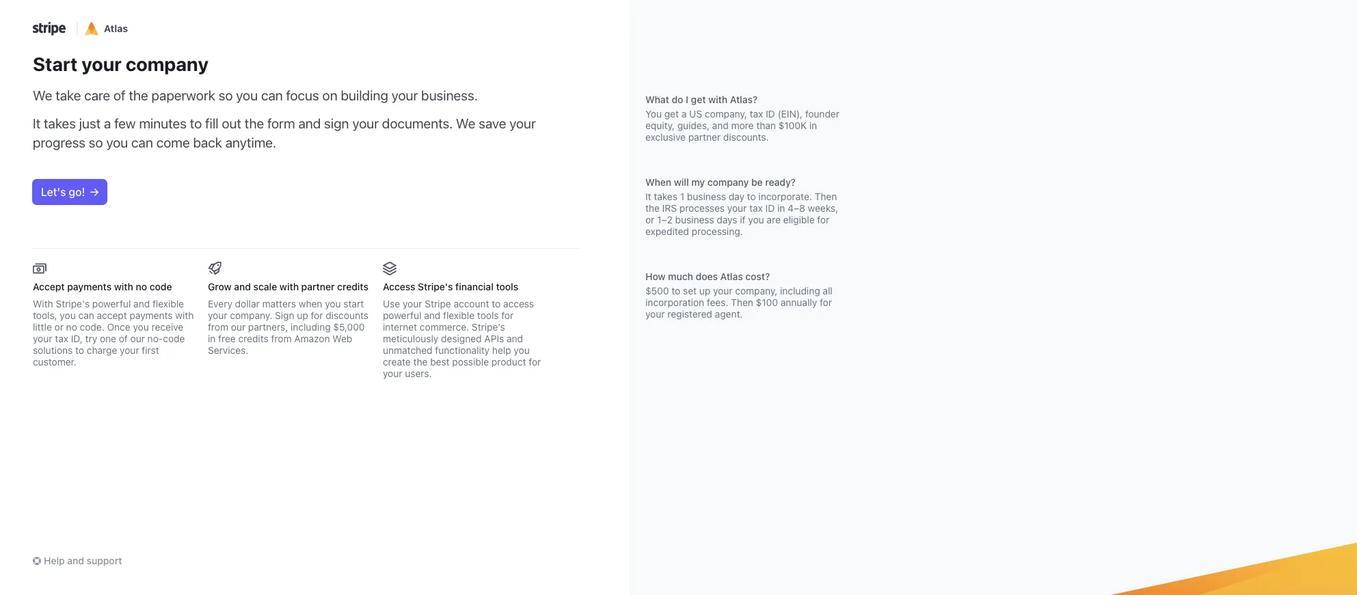 Task type: locate. For each thing, give the bounding box(es) containing it.
1 vertical spatial get
[[665, 108, 679, 120]]

our inside "grow and scale with partner credits every dollar matters when you start your company. sign up for discounts from our partners, including $5,000 in free credits from amazon web services."
[[231, 321, 246, 333]]

we left save
[[456, 116, 476, 131]]

one
[[100, 333, 116, 345]]

0 vertical spatial get
[[691, 94, 706, 105]]

company up paperwork
[[126, 53, 209, 75]]

to left access
[[492, 298, 501, 310]]

0 vertical spatial company
[[126, 53, 209, 75]]

1 vertical spatial takes
[[654, 191, 678, 202]]

0 horizontal spatial takes
[[44, 116, 76, 131]]

and up dollar
[[234, 281, 251, 293]]

0 vertical spatial or
[[646, 214, 655, 226]]

2 vertical spatial in
[[208, 333, 216, 345]]

a left few at the left of the page
[[104, 116, 111, 131]]

can inside it takes just a few minutes to fill out the form and sign your documents. we save your progress so you can come back anytime.
[[131, 135, 153, 150]]

id inside when will my company be ready? it takes 1 business day to incorporate. then the irs processes your tax id in 4–8 weeks, or 1–2 business days if you are eligible for expedited processing.
[[766, 202, 775, 214]]

amazon
[[294, 333, 330, 345]]

0 horizontal spatial from
[[208, 321, 228, 333]]

to inside access stripe's financial tools use your stripe account to access powerful and flexible tools for internet commerce. stripe's meticulously designed apis and unmatched functionality help you create the best possible product for your users.
[[492, 298, 501, 310]]

so up out
[[219, 88, 233, 103]]

1 horizontal spatial a
[[682, 108, 687, 120]]

company, down the atlas?
[[705, 108, 747, 120]]

processing.
[[692, 226, 743, 237]]

fees.
[[707, 297, 729, 308]]

0 vertical spatial it
[[33, 116, 41, 131]]

$100
[[756, 297, 778, 308]]

with left the atlas?
[[709, 94, 728, 105]]

partner
[[689, 131, 721, 143], [301, 281, 335, 293]]

1 vertical spatial it
[[646, 191, 651, 202]]

1 horizontal spatial up
[[700, 285, 711, 297]]

1 vertical spatial or
[[54, 321, 64, 333]]

0 vertical spatial we
[[33, 88, 52, 103]]

for right eligible
[[818, 214, 830, 226]]

powerful inside accept payments with no code with stripe's powerful and flexible tools, you can accept payments with little or no code. once you receive your tax id, try one of our no-code solutions to charge your first customer.
[[92, 298, 131, 310]]

including inside "grow and scale with partner credits every dollar matters when you start your company. sign up for discounts from our partners, including $5,000 in free credits from amazon web services."
[[291, 321, 331, 333]]

when will my company be ready? it takes 1 business day to incorporate. then the irs processes your tax id in 4–8 weeks, or 1–2 business days if you are eligible for expedited processing.
[[646, 176, 839, 237]]

your inside when will my company be ready? it takes 1 business day to incorporate. then the irs processes your tax id in 4–8 weeks, or 1–2 business days if you are eligible for expedited processing.
[[728, 202, 747, 214]]

2 horizontal spatial can
[[261, 88, 283, 103]]

atlas right the does
[[721, 271, 743, 282]]

company.
[[230, 310, 272, 321]]

than
[[757, 120, 776, 131]]

1 vertical spatial business
[[675, 214, 714, 226]]

1 vertical spatial company
[[708, 176, 749, 188]]

your left first
[[120, 345, 139, 356]]

1 vertical spatial no
[[66, 321, 77, 333]]

tax inside what do i get with atlas? you get a us company, tax id (ein), founder equity, guides, and more than $100k in exclusive partner discounts.
[[750, 108, 764, 120]]

0 horizontal spatial including
[[291, 321, 331, 333]]

use
[[383, 298, 400, 310]]

to left fill
[[190, 116, 202, 131]]

to right day
[[747, 191, 756, 202]]

1 horizontal spatial our
[[231, 321, 246, 333]]

you inside it takes just a few minutes to fill out the form and sign your documents. we save your progress so you can come back anytime.
[[106, 135, 128, 150]]

1 vertical spatial so
[[89, 135, 103, 150]]

it up progress at left
[[33, 116, 41, 131]]

1 horizontal spatial get
[[691, 94, 706, 105]]

1 horizontal spatial from
[[271, 333, 292, 345]]

and right apis
[[507, 333, 523, 345]]

partner up 'when'
[[301, 281, 335, 293]]

the left best
[[413, 356, 428, 368]]

including down 'when'
[[291, 321, 331, 333]]

receive
[[152, 321, 183, 333]]

of
[[114, 88, 126, 103], [119, 333, 128, 345]]

to
[[190, 116, 202, 131], [747, 191, 756, 202], [672, 285, 681, 297], [492, 298, 501, 310], [75, 345, 84, 356]]

1 vertical spatial can
[[131, 135, 153, 150]]

you right the "help"
[[514, 345, 530, 356]]

do
[[672, 94, 684, 105]]

and inside accept payments with no code with stripe's powerful and flexible tools, you can accept payments with little or no code. once you receive your tax id, try one of our no-code solutions to charge your first customer.
[[133, 298, 150, 310]]

to inside when will my company be ready? it takes 1 business day to incorporate. then the irs processes your tax id in 4–8 weeks, or 1–2 business days if you are eligible for expedited processing.
[[747, 191, 756, 202]]

in left free
[[208, 333, 216, 345]]

you right if
[[748, 214, 764, 226]]

does
[[696, 271, 718, 282]]

with
[[709, 94, 728, 105], [114, 281, 133, 293], [280, 281, 299, 293], [175, 310, 194, 321]]

0 horizontal spatial in
[[208, 333, 216, 345]]

up down the does
[[700, 285, 711, 297]]

your down the $500
[[646, 308, 665, 320]]

credits down "company."
[[238, 333, 269, 345]]

1 horizontal spatial it
[[646, 191, 651, 202]]

we left take
[[33, 88, 52, 103]]

when
[[646, 176, 672, 188]]

company, inside what do i get with atlas? you get a us company, tax id (ein), founder equity, guides, and more than $100k in exclusive partner discounts.
[[705, 108, 747, 120]]

flexible up designed
[[443, 310, 475, 321]]

1 horizontal spatial in
[[778, 202, 785, 214]]

in left 4–8
[[778, 202, 785, 214]]

1 horizontal spatial no
[[136, 281, 147, 293]]

0 vertical spatial code
[[150, 281, 172, 293]]

business
[[687, 191, 726, 202], [675, 214, 714, 226]]

the inside access stripe's financial tools use your stripe account to access powerful and flexible tools for internet commerce. stripe's meticulously designed apis and unmatched functionality help you create the best possible product for your users.
[[413, 356, 428, 368]]

id
[[766, 108, 775, 120], [766, 202, 775, 214]]

financial
[[456, 281, 494, 293]]

0 horizontal spatial company
[[126, 53, 209, 75]]

can up try
[[78, 310, 94, 321]]

0 horizontal spatial so
[[89, 135, 103, 150]]

tax inside when will my company be ready? it takes 1 business day to incorporate. then the irs processes your tax id in 4–8 weeks, or 1–2 business days if you are eligible for expedited processing.
[[750, 202, 763, 214]]

from down every
[[208, 321, 228, 333]]

of right one
[[119, 333, 128, 345]]

you
[[236, 88, 258, 103], [106, 135, 128, 150], [748, 214, 764, 226], [325, 298, 341, 310], [60, 310, 76, 321], [133, 321, 149, 333], [514, 345, 530, 356]]

can
[[261, 88, 283, 103], [131, 135, 153, 150], [78, 310, 94, 321]]

flexible inside accept payments with no code with stripe's powerful and flexible tools, you can accept payments with little or no code. once you receive your tax id, try one of our no-code solutions to charge your first customer.
[[152, 298, 184, 310]]

get
[[691, 94, 706, 105], [665, 108, 679, 120]]

1 horizontal spatial company
[[708, 176, 749, 188]]

and left more
[[712, 120, 729, 131]]

takes
[[44, 116, 76, 131], [654, 191, 678, 202]]

0 vertical spatial in
[[810, 120, 817, 131]]

you inside when will my company be ready? it takes 1 business day to incorporate. then the irs processes your tax id in 4–8 weeks, or 1–2 business days if you are eligible for expedited processing.
[[748, 214, 764, 226]]

0 vertical spatial no
[[136, 281, 147, 293]]

get down do
[[665, 108, 679, 120]]

company, inside 'how much does atlas cost? $500 to set up your company, including all incorporation fees. then $100 annually for your registered agent.'
[[735, 285, 778, 297]]

partner down us
[[689, 131, 721, 143]]

0 horizontal spatial we
[[33, 88, 52, 103]]

1 vertical spatial tools
[[477, 310, 499, 321]]

with inside what do i get with atlas? you get a us company, tax id (ein), founder equity, guides, and more than $100k in exclusive partner discounts.
[[709, 94, 728, 105]]

your down the does
[[713, 285, 733, 297]]

tools up apis
[[477, 310, 499, 321]]

0 vertical spatial payments
[[67, 281, 112, 293]]

1 horizontal spatial partner
[[689, 131, 721, 143]]

powerful up the once
[[92, 298, 131, 310]]

company up day
[[708, 176, 749, 188]]

and inside what do i get with atlas? you get a us company, tax id (ein), founder equity, guides, and more than $100k in exclusive partner discounts.
[[712, 120, 729, 131]]

form
[[267, 116, 295, 131]]

your right save
[[510, 116, 536, 131]]

0 horizontal spatial no
[[66, 321, 77, 333]]

then inside 'how much does atlas cost? $500 to set up your company, including all incorporation fees. then $100 annually for your registered agent.'
[[731, 297, 754, 308]]

in inside what do i get with atlas? you get a us company, tax id (ein), founder equity, guides, and more than $100k in exclusive partner discounts.
[[810, 120, 817, 131]]

1 vertical spatial code
[[163, 333, 185, 345]]

payments up 'no-'
[[130, 310, 173, 321]]

of inside accept payments with no code with stripe's powerful and flexible tools, you can accept payments with little or no code. once you receive your tax id, try one of our no-code solutions to charge your first customer.
[[119, 333, 128, 345]]

0 horizontal spatial atlas
[[104, 23, 128, 34]]

days
[[717, 214, 738, 226]]

it down when
[[646, 191, 651, 202]]

takes up progress at left
[[44, 116, 76, 131]]

commerce.
[[420, 321, 469, 333]]

to inside 'how much does atlas cost? $500 to set up your company, including all incorporation fees. then $100 annually for your registered agent.'
[[672, 285, 681, 297]]

$500
[[646, 285, 669, 297]]

0 vertical spatial takes
[[44, 116, 76, 131]]

1 vertical spatial in
[[778, 202, 785, 214]]

the inside it takes just a few minutes to fill out the form and sign your documents. we save your progress so you can come back anytime.
[[245, 116, 264, 131]]

to left set
[[672, 285, 681, 297]]

stripe image
[[33, 22, 66, 36]]

tax left id,
[[55, 333, 68, 345]]

2 horizontal spatial in
[[810, 120, 817, 131]]

sign
[[275, 310, 294, 321]]

fill
[[205, 116, 219, 131]]

i
[[686, 94, 689, 105]]

powerful up meticulously
[[383, 310, 422, 321]]

or left 1–2
[[646, 214, 655, 226]]

start
[[344, 298, 364, 310]]

business.
[[421, 88, 478, 103]]

1 horizontal spatial flexible
[[443, 310, 475, 321]]

0 vertical spatial company,
[[705, 108, 747, 120]]

id left (ein),
[[766, 108, 775, 120]]

0 horizontal spatial powerful
[[92, 298, 131, 310]]

0 vertical spatial can
[[261, 88, 283, 103]]

paperwork
[[152, 88, 215, 103]]

your left users.
[[383, 368, 403, 380]]

start
[[33, 53, 78, 75]]

1 vertical spatial credits
[[238, 333, 269, 345]]

you inside "grow and scale with partner credits every dollar matters when you start your company. sign up for discounts from our partners, including $5,000 in free credits from amazon web services."
[[325, 298, 341, 310]]

the inside when will my company be ready? it takes 1 business day to incorporate. then the irs processes your tax id in 4–8 weeks, or 1–2 business days if you are eligible for expedited processing.
[[646, 202, 660, 214]]

code up 'receive'
[[150, 281, 172, 293]]

to left try
[[75, 345, 84, 356]]

agent.
[[715, 308, 743, 320]]

code
[[150, 281, 172, 293], [163, 333, 185, 345]]

1 horizontal spatial including
[[780, 285, 820, 297]]

incorporate.
[[759, 191, 812, 202]]

1 vertical spatial up
[[297, 310, 308, 321]]

0 horizontal spatial flexible
[[152, 298, 184, 310]]

or inside when will my company be ready? it takes 1 business day to incorporate. then the irs processes your tax id in 4–8 weeks, or 1–2 business days if you are eligible for expedited processing.
[[646, 214, 655, 226]]

0 horizontal spatial a
[[104, 116, 111, 131]]

company,
[[705, 108, 747, 120], [735, 285, 778, 297]]

$100k
[[779, 120, 807, 131]]

you down few at the left of the page
[[106, 135, 128, 150]]

id left 4–8
[[766, 202, 775, 214]]

we inside it takes just a few minutes to fill out the form and sign your documents. we save your progress so you can come back anytime.
[[456, 116, 476, 131]]

the up few at the left of the page
[[129, 88, 148, 103]]

can down few at the left of the page
[[131, 135, 153, 150]]

accept
[[97, 310, 127, 321]]

get right i
[[691, 94, 706, 105]]

0 vertical spatial of
[[114, 88, 126, 103]]

0 horizontal spatial or
[[54, 321, 64, 333]]

1 horizontal spatial takes
[[654, 191, 678, 202]]

0 vertical spatial credits
[[337, 281, 369, 293]]

1 vertical spatial we
[[456, 116, 476, 131]]

0 vertical spatial so
[[219, 88, 233, 103]]

0 horizontal spatial our
[[130, 333, 145, 345]]

to inside it takes just a few minutes to fill out the form and sign your documents. we save your progress so you can come back anytime.
[[190, 116, 202, 131]]

you
[[646, 108, 662, 120]]

1 vertical spatial then
[[731, 297, 754, 308]]

1 vertical spatial partner
[[301, 281, 335, 293]]

1 vertical spatial of
[[119, 333, 128, 345]]

then right 4–8
[[815, 191, 837, 202]]

with up 'matters'
[[280, 281, 299, 293]]

and inside 'link'
[[67, 555, 84, 567]]

tax right if
[[750, 202, 763, 214]]

up inside 'how much does atlas cost? $500 to set up your company, including all incorporation fees. then $100 annually for your registered agent.'
[[700, 285, 711, 297]]

0 vertical spatial atlas
[[104, 23, 128, 34]]

atlas up start your company
[[104, 23, 128, 34]]

1 horizontal spatial or
[[646, 214, 655, 226]]

partner inside "grow and scale with partner credits every dollar matters when you start your company. sign up for discounts from our partners, including $5,000 in free credits from amazon web services."
[[301, 281, 335, 293]]

up right sign
[[297, 310, 308, 321]]

it takes just a few minutes to fill out the form and sign your documents. we save your progress so you can come back anytime.
[[33, 116, 536, 150]]

processes
[[680, 202, 725, 214]]

1 vertical spatial id
[[766, 202, 775, 214]]

0 horizontal spatial payments
[[67, 281, 112, 293]]

building
[[341, 88, 388, 103]]

1 vertical spatial including
[[291, 321, 331, 333]]

then
[[815, 191, 837, 202], [731, 297, 754, 308]]

including inside 'how much does atlas cost? $500 to set up your company, including all incorporation fees. then $100 annually for your registered agent.'
[[780, 285, 820, 297]]

with up accept
[[114, 281, 133, 293]]

product
[[492, 356, 526, 368]]

we
[[33, 88, 52, 103], [456, 116, 476, 131]]

tools up access
[[496, 281, 519, 293]]

for
[[818, 214, 830, 226], [820, 297, 832, 308], [311, 310, 323, 321], [502, 310, 514, 321], [529, 356, 541, 368]]

powerful inside access stripe's financial tools use your stripe account to access powerful and flexible tools for internet commerce. stripe's meticulously designed apis and unmatched functionality help you create the best possible product for your users.
[[383, 310, 422, 321]]

or
[[646, 214, 655, 226], [54, 321, 64, 333]]

credits up the start
[[337, 281, 369, 293]]

1 horizontal spatial powerful
[[383, 310, 422, 321]]

much
[[668, 271, 693, 282]]

possible
[[452, 356, 489, 368]]

for up amazon
[[311, 310, 323, 321]]

you left the start
[[325, 298, 341, 310]]

your
[[82, 53, 122, 75], [392, 88, 418, 103], [352, 116, 379, 131], [510, 116, 536, 131], [728, 202, 747, 214], [713, 285, 733, 297], [403, 298, 422, 310], [646, 308, 665, 320], [208, 310, 227, 321], [33, 333, 52, 345], [120, 345, 139, 356], [383, 368, 403, 380]]

tax inside accept payments with no code with stripe's powerful and flexible tools, you can accept payments with little or no code. once you receive your tax id, try one of our no-code solutions to charge your first customer.
[[55, 333, 68, 345]]

0 vertical spatial stripe's
[[418, 281, 453, 293]]

code right first
[[163, 333, 185, 345]]

tax down the atlas?
[[750, 108, 764, 120]]

1 vertical spatial payments
[[130, 310, 173, 321]]

from down sign
[[271, 333, 292, 345]]

in right $100k
[[810, 120, 817, 131]]

0 vertical spatial tax
[[750, 108, 764, 120]]

0 vertical spatial partner
[[689, 131, 721, 143]]

for inside "grow and scale with partner credits every dollar matters when you start your company. sign up for discounts from our partners, including $5,000 in free credits from amazon web services."
[[311, 310, 323, 321]]

partner inside what do i get with atlas? you get a us company, tax id (ein), founder equity, guides, and more than $100k in exclusive partner discounts.
[[689, 131, 721, 143]]

and left sign
[[298, 116, 321, 131]]

stripe's down accept on the top left of page
[[56, 298, 90, 310]]

our down dollar
[[231, 321, 246, 333]]

0 vertical spatial id
[[766, 108, 775, 120]]

1 vertical spatial stripe's
[[56, 298, 90, 310]]

weeks,
[[808, 202, 839, 214]]

business down 1
[[675, 214, 714, 226]]

of right the care
[[114, 88, 126, 103]]

back
[[193, 135, 222, 150]]

so down just
[[89, 135, 103, 150]]

your up 'processing.'
[[728, 202, 747, 214]]

once
[[107, 321, 130, 333]]

the left irs
[[646, 202, 660, 214]]

0 horizontal spatial then
[[731, 297, 754, 308]]

atlas inside 'how much does atlas cost? $500 to set up your company, including all incorporation fees. then $100 annually for your registered agent.'
[[721, 271, 743, 282]]

accept
[[33, 281, 65, 293]]

eligible
[[784, 214, 815, 226]]

stripe's
[[418, 281, 453, 293], [56, 298, 90, 310]]

0 horizontal spatial can
[[78, 310, 94, 321]]

the up anytime.
[[245, 116, 264, 131]]

company, down cost?
[[735, 285, 778, 297]]

1 horizontal spatial then
[[815, 191, 837, 202]]

to inside accept payments with no code with stripe's powerful and flexible tools, you can accept payments with little or no code. once you receive your tax id, try one of our no-code solutions to charge your first customer.
[[75, 345, 84, 356]]

for right 'annually'
[[820, 297, 832, 308]]

0 horizontal spatial up
[[297, 310, 308, 321]]

1 horizontal spatial atlas
[[721, 271, 743, 282]]

grow and scale with partner credits every dollar matters when you start your company. sign up for discounts from our partners, including $5,000 in free credits from amazon web services.
[[208, 281, 369, 356]]

it
[[33, 116, 41, 131], [646, 191, 651, 202]]

accept payments with no code with stripe's powerful and flexible tools, you can accept payments with little or no code. once you receive your tax id, try one of our no-code solutions to charge your first customer.
[[33, 281, 194, 368]]

1 vertical spatial tax
[[750, 202, 763, 214]]

a left us
[[682, 108, 687, 120]]

2 vertical spatial tax
[[55, 333, 68, 345]]

1 vertical spatial atlas
[[721, 271, 743, 282]]

our left 'no-'
[[130, 333, 145, 345]]

credits
[[337, 281, 369, 293], [238, 333, 269, 345]]

up inside "grow and scale with partner credits every dollar matters when you start your company. sign up for discounts from our partners, including $5,000 in free credits from amazon web services."
[[297, 310, 308, 321]]

1 horizontal spatial can
[[131, 135, 153, 150]]

what do i get with atlas? you get a us company, tax id (ein), founder equity, guides, and more than $100k in exclusive partner discounts.
[[646, 94, 840, 143]]

a inside what do i get with atlas? you get a us company, tax id (ein), founder equity, guides, and more than $100k in exclusive partner discounts.
[[682, 108, 687, 120]]

every
[[208, 298, 232, 310]]

then right fees. on the right of page
[[731, 297, 754, 308]]

0 vertical spatial then
[[815, 191, 837, 202]]

matters
[[262, 298, 296, 310]]

your up free
[[208, 310, 227, 321]]

1 vertical spatial company,
[[735, 285, 778, 297]]

help
[[44, 555, 65, 567]]

business down 'my'
[[687, 191, 726, 202]]

in inside "grow and scale with partner credits every dollar matters when you start your company. sign up for discounts from our partners, including $5,000 in free credits from amazon web services."
[[208, 333, 216, 345]]

ready?
[[766, 176, 796, 188]]

few
[[114, 116, 136, 131]]

flexible up 'receive'
[[152, 298, 184, 310]]

let's go!
[[41, 186, 85, 198]]

0 horizontal spatial get
[[665, 108, 679, 120]]

can up form
[[261, 88, 283, 103]]

minutes
[[139, 116, 187, 131]]

1 horizontal spatial stripe's
[[418, 281, 453, 293]]

your inside "grow and scale with partner credits every dollar matters when you start your company. sign up for discounts from our partners, including $5,000 in free credits from amazon web services."
[[208, 310, 227, 321]]

1 horizontal spatial so
[[219, 88, 233, 103]]

0 horizontal spatial it
[[33, 116, 41, 131]]

or right little
[[54, 321, 64, 333]]

payments up accept
[[67, 281, 112, 293]]

1 horizontal spatial we
[[456, 116, 476, 131]]

takes down when
[[654, 191, 678, 202]]

0 vertical spatial including
[[780, 285, 820, 297]]

0 horizontal spatial stripe's
[[56, 298, 90, 310]]

you right the once
[[133, 321, 149, 333]]

0 vertical spatial up
[[700, 285, 711, 297]]

with left every
[[175, 310, 194, 321]]

0 horizontal spatial partner
[[301, 281, 335, 293]]

for inside when will my company be ready? it takes 1 business day to incorporate. then the irs processes your tax id in 4–8 weeks, or 1–2 business days if you are eligible for expedited processing.
[[818, 214, 830, 226]]

web
[[333, 333, 352, 345]]



Task type: vqa. For each thing, say whether or not it's contained in the screenshot.
Public Details link for Legal policies
no



Task type: describe. For each thing, give the bounding box(es) containing it.
so inside it takes just a few minutes to fill out the form and sign your documents. we save your progress so you can come back anytime.
[[89, 135, 103, 150]]

with inside "grow and scale with partner credits every dollar matters when you start your company. sign up for discounts from our partners, including $5,000 in free credits from amazon web services."
[[280, 281, 299, 293]]

and inside "grow and scale with partner credits every dollar matters when you start your company. sign up for discounts from our partners, including $5,000 in free credits from amazon web services."
[[234, 281, 251, 293]]

care
[[84, 88, 110, 103]]

partners,
[[248, 321, 288, 333]]

atlas?
[[730, 94, 758, 105]]

it inside it takes just a few minutes to fill out the form and sign your documents. we save your progress so you can come back anytime.
[[33, 116, 41, 131]]

registered
[[668, 308, 713, 320]]

id inside what do i get with atlas? you get a us company, tax id (ein), founder equity, guides, and more than $100k in exclusive partner discounts.
[[766, 108, 775, 120]]

progress
[[33, 135, 86, 150]]

day
[[729, 191, 745, 202]]

come
[[156, 135, 190, 150]]

solutions
[[33, 345, 73, 356]]

if
[[740, 214, 746, 226]]

designed
[[441, 333, 482, 345]]

users.
[[405, 368, 432, 380]]

irs
[[663, 202, 677, 214]]

help and support link
[[33, 555, 580, 568]]

little
[[33, 321, 52, 333]]

stripe's inside accept payments with no code with stripe's powerful and flexible tools, you can accept payments with little or no code. once you receive your tax id, try one of our no-code solutions to charge your first customer.
[[56, 298, 90, 310]]

how
[[646, 271, 666, 282]]

on
[[322, 88, 338, 103]]

cost?
[[746, 271, 770, 282]]

help and support
[[44, 555, 122, 567]]

sign
[[324, 116, 349, 131]]

with
[[33, 298, 53, 310]]

you up out
[[236, 88, 258, 103]]

access
[[383, 281, 415, 293]]

go!
[[69, 186, 85, 198]]

can inside accept payments with no code with stripe's powerful and flexible tools, you can accept payments with little or no code. once you receive your tax id, try one of our no-code solutions to charge your first customer.
[[78, 310, 94, 321]]

your up documents.
[[392, 88, 418, 103]]

company inside when will my company be ready? it takes 1 business day to incorporate. then the irs processes your tax id in 4–8 weeks, or 1–2 business days if you are eligible for expedited processing.
[[708, 176, 749, 188]]

account
[[454, 298, 489, 310]]

you right tools,
[[60, 310, 76, 321]]

support
[[87, 555, 122, 567]]

let's
[[41, 186, 66, 198]]

will
[[674, 176, 689, 188]]

tools,
[[33, 310, 57, 321]]

free
[[218, 333, 236, 345]]

save
[[479, 116, 506, 131]]

in inside when will my company be ready? it takes 1 business day to incorporate. then the irs processes your tax id in 4–8 weeks, or 1–2 business days if you are eligible for expedited processing.
[[778, 202, 785, 214]]

try
[[85, 333, 97, 345]]

company, for cost?
[[735, 285, 778, 297]]

then inside when will my company be ready? it takes 1 business day to incorporate. then the irs processes your tax id in 4–8 weeks, or 1–2 business days if you are eligible for expedited processing.
[[815, 191, 837, 202]]

are
[[767, 214, 781, 226]]

and up meticulously
[[424, 310, 441, 321]]

charge
[[87, 345, 117, 356]]

first
[[142, 345, 159, 356]]

your up the care
[[82, 53, 122, 75]]

your down 'building'
[[352, 116, 379, 131]]

no-
[[148, 333, 163, 345]]

discounts.
[[724, 131, 769, 143]]

1–2
[[657, 214, 673, 226]]

us
[[689, 108, 702, 120]]

best
[[430, 356, 450, 368]]

incorporation
[[646, 297, 705, 308]]

a inside it takes just a few minutes to fill out the form and sign your documents. we save your progress so you can come back anytime.
[[104, 116, 111, 131]]

1
[[680, 191, 685, 202]]

just
[[79, 116, 101, 131]]

1 horizontal spatial payments
[[130, 310, 173, 321]]

expedited
[[646, 226, 689, 237]]

access stripe's financial tools use your stripe account to access powerful and flexible tools for internet commerce. stripe's meticulously designed apis and unmatched functionality help you create the best possible product for your users.
[[383, 281, 541, 380]]

0 horizontal spatial credits
[[238, 333, 269, 345]]

for up apis
[[502, 310, 514, 321]]

services.
[[208, 345, 249, 356]]

for right the product
[[529, 356, 541, 368]]

annually
[[781, 297, 817, 308]]

my
[[692, 176, 705, 188]]

id,
[[71, 333, 83, 345]]

svg image
[[90, 188, 99, 197]]

stripe's
[[472, 321, 505, 333]]

1 horizontal spatial credits
[[337, 281, 369, 293]]

0 vertical spatial business
[[687, 191, 726, 202]]

for inside 'how much does atlas cost? $500 to set up your company, including all incorporation fees. then $100 annually for your registered agent.'
[[820, 297, 832, 308]]

discounts
[[326, 310, 369, 321]]

be
[[752, 176, 763, 188]]

what
[[646, 94, 670, 105]]

our inside accept payments with no code with stripe's powerful and flexible tools, you can accept payments with little or no code. once you receive your tax id, try one of our no-code solutions to charge your first customer.
[[130, 333, 145, 345]]

or inside accept payments with no code with stripe's powerful and flexible tools, you can accept payments with little or no code. once you receive your tax id, try one of our no-code solutions to charge your first customer.
[[54, 321, 64, 333]]

guides,
[[678, 120, 710, 131]]

internet
[[383, 321, 417, 333]]

exclusive
[[646, 131, 686, 143]]

0 vertical spatial tools
[[496, 281, 519, 293]]

focus
[[286, 88, 319, 103]]

documents.
[[382, 116, 453, 131]]

set
[[683, 285, 697, 297]]

take
[[56, 88, 81, 103]]

flexible inside access stripe's financial tools use your stripe account to access powerful and flexible tools for internet commerce. stripe's meticulously designed apis and unmatched functionality help you create the best possible product for your users.
[[443, 310, 475, 321]]

grow
[[208, 281, 232, 293]]

you inside access stripe's financial tools use your stripe account to access powerful and flexible tools for internet commerce. stripe's meticulously designed apis and unmatched functionality help you create the best possible product for your users.
[[514, 345, 530, 356]]

4–8
[[788, 202, 806, 214]]

company, for with
[[705, 108, 747, 120]]

help
[[492, 345, 511, 356]]

stripe's inside access stripe's financial tools use your stripe account to access powerful and flexible tools for internet commerce. stripe's meticulously designed apis and unmatched functionality help you create the best possible product for your users.
[[418, 281, 453, 293]]

apis
[[485, 333, 504, 345]]

(ein),
[[778, 108, 803, 120]]

takes inside it takes just a few minutes to fill out the form and sign your documents. we save your progress so you can come back anytime.
[[44, 116, 76, 131]]

customer.
[[33, 356, 77, 368]]

out
[[222, 116, 241, 131]]

your down tools,
[[33, 333, 52, 345]]

$5,000
[[333, 321, 365, 333]]

your right use
[[403, 298, 422, 310]]

it inside when will my company be ready? it takes 1 business day to incorporate. then the irs processes your tax id in 4–8 weeks, or 1–2 business days if you are eligible for expedited processing.
[[646, 191, 651, 202]]

meticulously
[[383, 333, 439, 345]]

and inside it takes just a few minutes to fill out the form and sign your documents. we save your progress so you can come back anytime.
[[298, 116, 321, 131]]

start your company
[[33, 53, 209, 75]]

access
[[503, 298, 534, 310]]

takes inside when will my company be ready? it takes 1 business day to incorporate. then the irs processes your tax id in 4–8 weeks, or 1–2 business days if you are eligible for expedited processing.
[[654, 191, 678, 202]]



